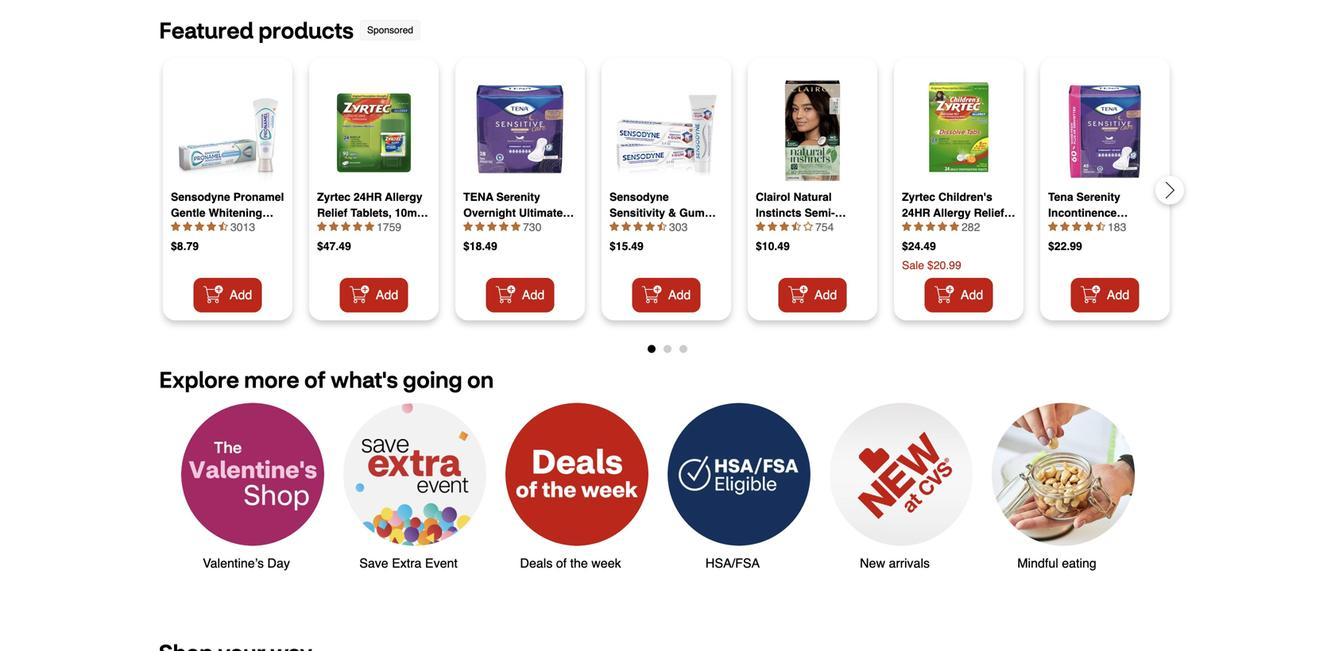 Task type: vqa. For each thing, say whether or not it's contained in the screenshot.


Task type: locate. For each thing, give the bounding box(es) containing it.
5 add from the left
[[815, 288, 837, 303]]

3 add from the left
[[522, 288, 545, 303]]

183
[[1108, 221, 1127, 234]]

4 add from the left
[[668, 288, 691, 303]]

star half image left the star outline image
[[792, 222, 801, 231]]

star half image left '183' at the top of page
[[1096, 222, 1106, 231]]

star half image left the 3013
[[219, 222, 228, 231]]

add down 754
[[815, 288, 837, 303]]

10 star filled image from the left
[[914, 222, 924, 231]]

arrivals
[[889, 556, 930, 571]]

7 add button from the left
[[1071, 278, 1140, 313]]

2 star filled image from the left
[[207, 222, 216, 231]]

star filled image
[[183, 222, 192, 231], [207, 222, 216, 231], [317, 222, 327, 231], [353, 222, 363, 231], [365, 222, 374, 231], [463, 222, 473, 231], [487, 222, 497, 231], [499, 222, 509, 231], [511, 222, 521, 231], [622, 222, 631, 231], [634, 222, 643, 231], [646, 222, 655, 231], [780, 222, 789, 231], [938, 222, 948, 231], [1049, 222, 1058, 231], [1084, 222, 1094, 231]]

6 star filled image from the left
[[463, 222, 473, 231]]

add down '183' at the top of page
[[1107, 288, 1130, 303]]

2 horizontal spatial star half image
[[1096, 222, 1106, 231]]

5 add button from the left
[[779, 278, 847, 313]]

of right more
[[304, 365, 326, 394]]

2 add from the left
[[376, 288, 398, 303]]

add down 282
[[961, 288, 984, 303]]

hsa/fsa eligible image
[[668, 403, 811, 546]]

add button down $47.49
[[340, 278, 408, 313]]

of
[[304, 365, 326, 394], [556, 556, 567, 571]]

add for $15.49
[[668, 288, 691, 303]]

10 star filled image from the left
[[622, 222, 631, 231]]

1 vertical spatial of
[[556, 556, 567, 571]]

star half image
[[219, 222, 228, 231], [792, 222, 801, 231], [1096, 222, 1106, 231]]

13 star filled image from the left
[[1061, 222, 1070, 231]]

add button down the $15.49
[[632, 278, 701, 313]]

what's
[[331, 365, 398, 394]]

more
[[244, 365, 300, 394]]

12 star filled image from the left
[[950, 222, 960, 231]]

1 star filled image from the left
[[171, 222, 180, 231]]

$24.49
[[902, 240, 936, 253]]

3013
[[231, 221, 255, 234]]

add button down $22.99
[[1071, 278, 1140, 313]]

new
[[860, 556, 886, 571]]

5 star filled image from the left
[[365, 222, 374, 231]]

12 star filled image from the left
[[646, 222, 655, 231]]

hsa/fsa link
[[668, 403, 811, 572]]

cvs_dealslp_visnav_weeklydeals.jpg image
[[506, 403, 649, 546]]

1 horizontal spatial star half image
[[792, 222, 801, 231]]

4 add button from the left
[[632, 278, 701, 313]]

add for $47.49
[[376, 288, 398, 303]]

0 horizontal spatial star half image
[[219, 222, 228, 231]]

of left the the
[[556, 556, 567, 571]]

star filled image
[[171, 222, 180, 231], [195, 222, 204, 231], [329, 222, 339, 231], [341, 222, 351, 231], [475, 222, 485, 231], [610, 222, 619, 231], [756, 222, 766, 231], [768, 222, 778, 231], [902, 222, 912, 231], [914, 222, 924, 231], [926, 222, 936, 231], [950, 222, 960, 231], [1061, 222, 1070, 231], [1072, 222, 1082, 231]]

deals of the week
[[520, 556, 621, 571]]

0 vertical spatial of
[[304, 365, 326, 394]]

add down 730
[[522, 288, 545, 303]]

save extra event
[[359, 556, 458, 571]]

1 add from the left
[[230, 288, 252, 303]]

0 horizontal spatial of
[[304, 365, 326, 394]]

star outline image
[[804, 222, 813, 231]]

explore
[[159, 365, 239, 394]]

3 star half image from the left
[[1096, 222, 1106, 231]]

6 add from the left
[[961, 288, 984, 303]]

1 star half image from the left
[[219, 222, 228, 231]]

7 star filled image from the left
[[756, 222, 766, 231]]

$10.49
[[756, 240, 790, 253]]

7 star filled image from the left
[[487, 222, 497, 231]]

282
[[962, 221, 981, 234]]

featured products element
[[159, 16, 1333, 353]]

2 add button from the left
[[340, 278, 408, 313]]

11 star filled image from the left
[[634, 222, 643, 231]]

heading
[[159, 639, 1177, 652]]

7 add from the left
[[1107, 288, 1130, 303]]

15 star filled image from the left
[[1049, 222, 1058, 231]]

new arrivals
[[860, 556, 930, 571]]

4 star filled image from the left
[[353, 222, 363, 231]]

add button down $24.49
[[925, 278, 993, 313]]

save
[[359, 556, 388, 571]]

add button for $10.49
[[779, 278, 847, 313]]

add button for $47.49
[[340, 278, 408, 313]]

add button for $18.49
[[486, 278, 555, 313]]

add button down $18.49
[[486, 278, 555, 313]]

add
[[230, 288, 252, 303], [376, 288, 398, 303], [522, 288, 545, 303], [668, 288, 691, 303], [815, 288, 837, 303], [961, 288, 984, 303], [1107, 288, 1130, 303]]

16 star filled image from the left
[[1084, 222, 1094, 231]]

303
[[669, 221, 688, 234]]

1 horizontal spatial of
[[556, 556, 567, 571]]

cvs_dealslp_visnav_newatcvs.jpg image
[[830, 403, 973, 546]]

6 star filled image from the left
[[610, 222, 619, 231]]

3 star filled image from the left
[[317, 222, 327, 231]]

explore more of what's going on heading
[[159, 365, 1177, 394]]

microsoftteams-image (17).png image
[[343, 403, 487, 546]]

add for $22.99
[[1107, 288, 1130, 303]]

add button
[[193, 278, 262, 313], [340, 278, 408, 313], [486, 278, 555, 313], [632, 278, 701, 313], [779, 278, 847, 313], [925, 278, 993, 313], [1071, 278, 1140, 313]]

valentine's day
[[203, 556, 290, 571]]

add button for $8.79
[[193, 278, 262, 313]]

save extra event link
[[343, 403, 487, 572]]

3 add button from the left
[[486, 278, 555, 313]]

add button down $8.79
[[193, 278, 262, 313]]

add down 1759
[[376, 288, 398, 303]]

add button down $10.49
[[779, 278, 847, 313]]

add down the 303
[[668, 288, 691, 303]]

14 star filled image from the left
[[1072, 222, 1082, 231]]

mindful
[[1018, 556, 1059, 571]]

add down the 3013
[[230, 288, 252, 303]]

1 add button from the left
[[193, 278, 262, 313]]



Task type: describe. For each thing, give the bounding box(es) containing it.
on
[[467, 365, 494, 394]]

5 star filled image from the left
[[475, 222, 485, 231]]

$15.49
[[610, 240, 644, 253]]

products
[[259, 16, 354, 44]]

mindful eating
[[1018, 556, 1097, 571]]

8 star filled image from the left
[[499, 222, 509, 231]]

sponsored
[[367, 24, 413, 36]]

$8.79
[[171, 240, 199, 253]]

2 star half image from the left
[[792, 222, 801, 231]]

star half image
[[657, 222, 667, 231]]

add button for $22.99
[[1071, 278, 1140, 313]]

9 star filled image from the left
[[902, 222, 912, 231]]

hsa/fsa
[[706, 556, 760, 571]]

cvs_valentinesshop_icon.jpg image
[[181, 403, 324, 546]]

6 add button from the left
[[925, 278, 993, 313]]

$18.49
[[463, 240, 498, 253]]

14 star filled image from the left
[[938, 222, 948, 231]]

featured products
[[159, 16, 354, 44]]

4 star filled image from the left
[[341, 222, 351, 231]]

going
[[403, 365, 462, 394]]

add for $8.79
[[230, 288, 252, 303]]

730
[[523, 221, 542, 234]]

featured
[[159, 16, 254, 44]]

new arrivals link
[[830, 403, 973, 572]]

8 star filled image from the left
[[768, 222, 778, 231]]

explore more of what's going on
[[159, 365, 494, 394]]

eating
[[1062, 556, 1097, 571]]

9 star filled image from the left
[[511, 222, 521, 231]]

2 star filled image from the left
[[195, 222, 204, 231]]

13 star filled image from the left
[[780, 222, 789, 231]]

the
[[570, 556, 588, 571]]

add for $10.49
[[815, 288, 837, 303]]

valentine's
[[203, 556, 264, 571]]

day
[[267, 556, 290, 571]]

754
[[816, 221, 834, 234]]

week
[[592, 556, 621, 571]]

extra
[[392, 556, 422, 571]]

1 star filled image from the left
[[183, 222, 192, 231]]

$22.99
[[1049, 240, 1083, 253]]

deals of the week link
[[506, 403, 649, 572]]

add button for $15.49
[[632, 278, 701, 313]]

1759
[[377, 221, 402, 234]]

mindful eating link
[[992, 403, 1135, 572]]

event
[[425, 556, 458, 571]]

valentine's day link
[[181, 403, 324, 572]]

$47.49
[[317, 240, 351, 253]]

star half image for $8.79
[[219, 222, 228, 231]]

add for $18.49
[[522, 288, 545, 303]]

3 star filled image from the left
[[329, 222, 339, 231]]

cvs_healthy foods lp_snacks_2byv2.jpg image
[[992, 403, 1135, 546]]

star half image for $22.99
[[1096, 222, 1106, 231]]

deals
[[520, 556, 553, 571]]

11 star filled image from the left
[[926, 222, 936, 231]]



